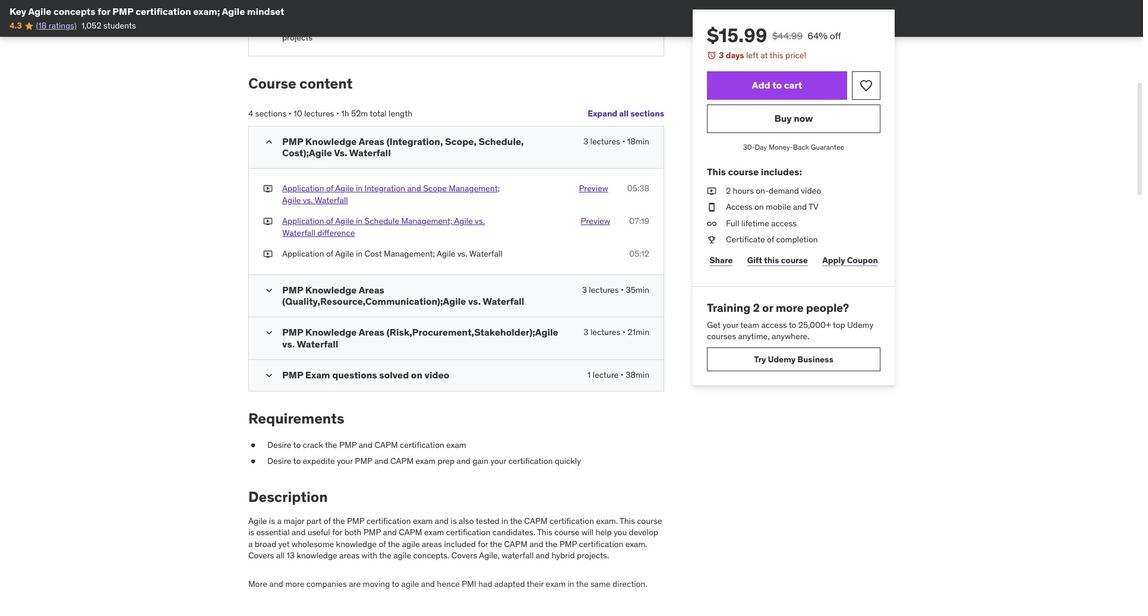 Task type: locate. For each thing, give the bounding box(es) containing it.
hence
[[437, 579, 460, 589]]

management; for application of agile in cost management; agile vs. waterfall
[[384, 249, 435, 259]]

on right solved on the left bottom of page
[[411, 369, 423, 381]]

gift this course
[[747, 255, 808, 265]]

0 horizontal spatial your
[[337, 456, 353, 467]]

2 vertical spatial areas
[[359, 327, 385, 338]]

05:12
[[629, 249, 650, 259]]

waterfall
[[349, 147, 391, 159], [315, 195, 348, 205], [282, 228, 316, 238], [469, 249, 503, 259], [483, 296, 524, 307], [297, 338, 338, 350]]

25,000+
[[799, 320, 831, 330]]

agile, right about
[[329, 21, 349, 31]]

knowledge inside pmp knowledge areas (risk,procurement,stakeholder);agile vs. waterfall
[[305, 327, 357, 338]]

of down cost);agile
[[326, 183, 333, 194]]

xsmall image for certificate of completion
[[707, 234, 717, 246]]

in inside application of agile in integration and scope management; agile vs. waterfall
[[356, 183, 363, 194]]

all right expand
[[620, 108, 629, 119]]

0 vertical spatial knowledge
[[305, 135, 357, 147]]

1 vertical spatial video
[[425, 369, 450, 381]]

this right gift
[[764, 255, 779, 265]]

wholesome
[[292, 539, 334, 550]]

pmp knowledge areas (risk,procurement,stakeholder);agile vs. waterfall
[[282, 327, 559, 350]]

2 covers from the left
[[452, 551, 477, 561]]

2 vertical spatial small image
[[263, 370, 275, 381]]

lectures for pmp knowledge areas (integration, scope, schedule, cost);agile vs. waterfall
[[590, 136, 620, 147]]

2
[[726, 185, 731, 196], [753, 301, 760, 315]]

management; inside application of agile in integration and scope management; agile vs. waterfall
[[449, 183, 500, 194]]

2 vertical spatial waterfall
[[312, 590, 345, 591]]

business
[[798, 354, 834, 365]]

0 vertical spatial for
[[98, 5, 110, 17]]

or
[[763, 301, 774, 315]]

0 horizontal spatial all
[[276, 551, 285, 561]]

0 vertical spatial waterfall
[[394, 21, 426, 31]]

1 vertical spatial 2
[[753, 301, 760, 315]]

completion
[[777, 234, 818, 245]]

your right gain
[[491, 456, 507, 467]]

• for pmp exam questions solved on video
[[621, 370, 624, 380]]

but
[[425, 590, 437, 591]]

64%
[[808, 30, 828, 42]]

1 vertical spatial exam.
[[626, 539, 648, 550]]

1 vertical spatial areas
[[339, 551, 360, 561]]

xsmall image for full lifetime access
[[707, 218, 717, 230]]

1 vertical spatial this
[[620, 516, 635, 526]]

knowledge for pmp knowledge areas (integration, scope, schedule, cost);agile vs. waterfall
[[305, 135, 357, 147]]

2 horizontal spatial for
[[478, 539, 488, 550]]

1 knowledge from the top
[[305, 135, 357, 147]]

0 vertical spatial areas
[[359, 135, 385, 147]]

in up candidates.
[[502, 516, 508, 526]]

and left the hybrid
[[536, 551, 550, 561]]

integration
[[365, 183, 405, 194]]

training
[[707, 301, 751, 315]]

1 vertical spatial projects
[[545, 590, 575, 591]]

1 vertical spatial application
[[282, 216, 324, 227]]

management; down the application of agile in schedule management; agile vs. waterfall difference button
[[384, 249, 435, 259]]

knowledge for pmp knowledge areas (risk,procurement,stakeholder);agile vs. waterfall
[[305, 327, 357, 338]]

and left scope
[[407, 183, 421, 194]]

0 horizontal spatial xsmall image
[[248, 440, 258, 451]]

1 horizontal spatial sections
[[631, 108, 664, 119]]

3 knowledge from the top
[[305, 327, 357, 338]]

to left crack
[[293, 440, 301, 450]]

people?
[[806, 301, 849, 315]]

3 down expand
[[584, 136, 588, 147]]

udemy
[[848, 320, 874, 330], [768, 354, 796, 365]]

agile,
[[329, 21, 349, 31], [479, 551, 500, 561]]

0 horizontal spatial agile,
[[329, 21, 349, 31]]

1 vertical spatial udemy
[[768, 354, 796, 365]]

2 vertical spatial this
[[537, 527, 553, 538]]

all left the 13
[[276, 551, 285, 561]]

to up anywhere
[[392, 579, 400, 589]]

application of agile in integration and scope management; agile vs. waterfall
[[282, 183, 500, 205]]

waterfall inside application of agile in integration and scope management; agile vs. waterfall
[[315, 195, 348, 205]]

agile, inside learn about agile, hybrid and waterfall projects
[[329, 21, 349, 31]]

1 vertical spatial areas
[[359, 284, 385, 296]]

areas left with
[[339, 551, 360, 561]]

0 vertical spatial udemy
[[848, 320, 874, 330]]

all inside agile is a major part of the pmp certification exam and is also tested in the capm certification exam. this course is essential and useful for both pmp and capm exam certification candidates. this course will help you develop a broad yet wholesome knowledge of the agile areas included for the capm and the pmp certification exam. covers all 13 knowledge areas with the agile concepts. covers agile, waterfall and hybrid projects.
[[276, 551, 285, 561]]

2 left hours
[[726, 185, 731, 196]]

knowledge inside pmp knowledge areas (integration, scope, schedule, cost);agile vs. waterfall
[[305, 135, 357, 147]]

1 vertical spatial preview
[[581, 216, 610, 227]]

waterfall down candidates.
[[502, 551, 534, 561]]

2 small image from the top
[[263, 327, 275, 339]]

management; right scope
[[449, 183, 500, 194]]

desire
[[267, 440, 291, 450], [267, 456, 291, 467]]

access down mobile
[[771, 218, 797, 229]]

agile
[[402, 539, 420, 550], [394, 551, 411, 561], [402, 579, 419, 589]]

1 horizontal spatial your
[[491, 456, 507, 467]]

small image for pmp knowledge areas (quality,resource,communication);agile vs. waterfall
[[263, 285, 275, 297]]

2 horizontal spatial xsmall image
[[707, 185, 717, 197]]

certificate of completion
[[726, 234, 818, 245]]

course
[[248, 74, 296, 93]]

in down the hybrid
[[568, 579, 575, 589]]

0 vertical spatial desire
[[267, 440, 291, 450]]

schedule,
[[479, 135, 524, 147]]

1 desire from the top
[[267, 440, 291, 450]]

3 days left at this price!
[[719, 50, 807, 61]]

2 vertical spatial management;
[[384, 249, 435, 259]]

a left the broad
[[248, 539, 253, 550]]

capm down candidates.
[[504, 539, 528, 550]]

more up said,
[[285, 579, 305, 589]]

3 lectures • 18min
[[584, 136, 650, 147]]

coupon
[[847, 255, 878, 265]]

1 covers from the left
[[248, 551, 274, 561]]

yet
[[278, 539, 290, 550]]

4 sections • 10 lectures • 1h 52m total length
[[248, 108, 413, 119]]

0 horizontal spatial areas
[[339, 551, 360, 561]]

1 horizontal spatial areas
[[422, 539, 442, 550]]

0 vertical spatial more
[[776, 301, 804, 315]]

1 that from the left
[[295, 590, 310, 591]]

0 horizontal spatial udemy
[[768, 354, 796, 365]]

• left 35min at the right
[[621, 285, 624, 295]]

get
[[707, 320, 721, 330]]

the up the hybrid
[[545, 539, 558, 550]]

3 small image from the top
[[263, 370, 275, 381]]

1 vertical spatial this
[[764, 255, 779, 265]]

same
[[591, 579, 611, 589]]

exam. down develop
[[626, 539, 648, 550]]

hybrid
[[552, 551, 575, 561]]

of for application of agile in schedule management; agile vs. waterfall difference
[[326, 216, 333, 227]]

try
[[754, 354, 766, 365]]

management; inside 'application of agile in schedule management; agile vs. waterfall difference'
[[401, 216, 453, 227]]

projects down learn
[[282, 32, 313, 43]]

application inside application of agile in integration and scope management; agile vs. waterfall
[[282, 183, 324, 194]]

small image for pmp knowledge areas (risk,procurement,stakeholder);agile vs. waterfall
[[263, 327, 275, 339]]

areas inside pmp knowledge areas (integration, scope, schedule, cost);agile vs. waterfall
[[359, 135, 385, 147]]

are up isn't
[[349, 579, 361, 589]]

05:38
[[628, 183, 650, 194]]

1 horizontal spatial exam.
[[626, 539, 648, 550]]

1 vertical spatial for
[[332, 527, 342, 538]]

course
[[728, 166, 759, 178], [781, 255, 808, 265], [637, 516, 662, 526], [555, 527, 580, 538]]

of for application of agile in cost management; agile vs. waterfall
[[326, 249, 333, 259]]

agile inside more and more companies are moving to agile and hence pmi had adapted their exam in the same direction. having said, that waterfall isn't going anywhere but more so we are going to see projects that make the shift t
[[402, 579, 419, 589]]

knowledge up the exam
[[305, 327, 357, 338]]

and right hybrid
[[378, 21, 392, 31]]

application for vs.
[[282, 183, 324, 194]]

• for pmp knowledge areas (risk,procurement,stakeholder);agile vs. waterfall
[[623, 327, 626, 338]]

in left 'schedule'
[[356, 216, 363, 227]]

and right both
[[383, 527, 397, 538]]

lectures down expand
[[590, 136, 620, 147]]

2 vertical spatial application
[[282, 249, 324, 259]]

1 horizontal spatial on
[[755, 202, 764, 212]]

small image
[[263, 285, 275, 297], [263, 327, 275, 339], [263, 370, 275, 381]]

areas
[[422, 539, 442, 550], [339, 551, 360, 561]]

1 small image from the top
[[263, 285, 275, 297]]

included
[[444, 539, 476, 550]]

0 horizontal spatial for
[[98, 5, 110, 17]]

in inside agile is a major part of the pmp certification exam and is also tested in the capm certification exam. this course is essential and useful for both pmp and capm exam certification candidates. this course will help you develop a broad yet wholesome knowledge of the agile areas included for the capm and the pmp certification exam. covers all 13 knowledge areas with the agile concepts. covers agile, waterfall and hybrid projects.
[[502, 516, 508, 526]]

that
[[295, 590, 310, 591], [577, 590, 592, 591]]

0 horizontal spatial 2
[[726, 185, 731, 196]]

expand all sections button
[[588, 102, 664, 126]]

2 application from the top
[[282, 216, 324, 227]]

3 right alarm icon
[[719, 50, 724, 61]]

areas up concepts.
[[422, 539, 442, 550]]

this
[[707, 166, 726, 178], [620, 516, 635, 526], [537, 527, 553, 538]]

udemy right try
[[768, 354, 796, 365]]

in for cost
[[356, 249, 363, 259]]

0 horizontal spatial exam.
[[596, 516, 618, 526]]

2 knowledge from the top
[[305, 284, 357, 296]]

0 vertical spatial all
[[620, 108, 629, 119]]

and down candidates.
[[530, 539, 544, 550]]

of inside 'application of agile in schedule management; agile vs. waterfall difference'
[[326, 216, 333, 227]]

your up "courses"
[[723, 320, 739, 330]]

is up essential at the left bottom of page
[[269, 516, 275, 526]]

sections
[[255, 108, 287, 119], [631, 108, 664, 119]]

0 vertical spatial management;
[[449, 183, 500, 194]]

in inside 'application of agile in schedule management; agile vs. waterfall difference'
[[356, 216, 363, 227]]

13
[[287, 551, 295, 561]]

1 vertical spatial on
[[411, 369, 423, 381]]

2 going from the left
[[497, 590, 519, 591]]

4.3
[[10, 20, 22, 31]]

1 vertical spatial xsmall image
[[263, 249, 273, 260]]

0 vertical spatial agile,
[[329, 21, 349, 31]]

waterfall down companies
[[312, 590, 345, 591]]

0 horizontal spatial that
[[295, 590, 310, 591]]

1 horizontal spatial udemy
[[848, 320, 874, 330]]

2 horizontal spatial waterfall
[[502, 551, 534, 561]]

1 areas from the top
[[359, 135, 385, 147]]

and inside application of agile in integration and scope management; agile vs. waterfall
[[407, 183, 421, 194]]

0 horizontal spatial projects
[[282, 32, 313, 43]]

2 vertical spatial xsmall image
[[248, 440, 258, 451]]

1 lecture • 38min
[[588, 370, 650, 380]]

your right expedite
[[337, 456, 353, 467]]

0 vertical spatial are
[[349, 579, 361, 589]]

knowledge down the 4 sections • 10 lectures • 1h 52m total length
[[305, 135, 357, 147]]

0 vertical spatial a
[[277, 516, 282, 526]]

1 application from the top
[[282, 183, 324, 194]]

is left essential at the left bottom of page
[[248, 527, 255, 538]]

to inside the add to cart button
[[773, 79, 782, 91]]

1 vertical spatial agile,
[[479, 551, 500, 561]]

pmp inside pmp knowledge areas (risk,procurement,stakeholder);agile vs. waterfall
[[282, 327, 303, 338]]

knowledge inside pmp knowledge areas (quality,resource,communication);agile vs. waterfall
[[305, 284, 357, 296]]

lecture
[[593, 370, 619, 380]]

1 horizontal spatial are
[[484, 590, 495, 591]]

expand all sections
[[588, 108, 664, 119]]

2 vertical spatial agile
[[402, 579, 419, 589]]

0 horizontal spatial waterfall
[[312, 590, 345, 591]]

team
[[741, 320, 760, 330]]

are down had
[[484, 590, 495, 591]]

vs. inside pmp knowledge areas (risk,procurement,stakeholder);agile vs. waterfall
[[282, 338, 295, 350]]

3 areas from the top
[[359, 327, 385, 338]]

application up difference
[[282, 216, 324, 227]]

1 vertical spatial desire
[[267, 456, 291, 467]]

3 up 1
[[584, 327, 589, 338]]

of down full lifetime access
[[767, 234, 775, 245]]

waterfall inside 'application of agile in schedule management; agile vs. waterfall difference'
[[282, 228, 316, 238]]

to left expedite
[[293, 456, 301, 467]]

exam. up help
[[596, 516, 618, 526]]

0 horizontal spatial going
[[364, 590, 385, 591]]

more
[[776, 301, 804, 315], [285, 579, 305, 589], [439, 590, 458, 591]]

to left cart
[[773, 79, 782, 91]]

desire for desire to expedite your pmp and capm exam prep and gain your certification quickly
[[267, 456, 291, 467]]

2 horizontal spatial this
[[707, 166, 726, 178]]

1 horizontal spatial projects
[[545, 590, 575, 591]]

covers down included
[[452, 551, 477, 561]]

knowledge
[[305, 135, 357, 147], [305, 284, 357, 296], [305, 327, 357, 338]]

2 inside training 2 or more people? get your team access to 25,000+ top udemy courses anytime, anywhere.
[[753, 301, 760, 315]]

more
[[248, 579, 267, 589]]

and left tv
[[793, 202, 807, 212]]

1 vertical spatial management;
[[401, 216, 453, 227]]

in left cost
[[356, 249, 363, 259]]

areas down cost
[[359, 284, 385, 296]]

1 horizontal spatial agile,
[[479, 551, 500, 561]]

$44.99
[[772, 30, 803, 42]]

certification left quickly
[[509, 456, 553, 467]]

areas inside pmp knowledge areas (quality,resource,communication);agile vs. waterfall
[[359, 284, 385, 296]]

waterfall inside learn about agile, hybrid and waterfall projects
[[394, 21, 426, 31]]

0 vertical spatial preview
[[579, 183, 609, 194]]

2 areas from the top
[[359, 284, 385, 296]]

areas down "(quality,resource,communication);agile" on the left of page
[[359, 327, 385, 338]]

alarm image
[[707, 51, 717, 60]]

lifetime
[[742, 218, 769, 229]]

now
[[794, 112, 813, 124]]

capm up desire to expedite your pmp and capm exam prep and gain your certification quickly
[[375, 440, 398, 450]]

preview left 07:19
[[581, 216, 610, 227]]

projects right see
[[545, 590, 575, 591]]

for left both
[[332, 527, 342, 538]]

1 horizontal spatial that
[[577, 590, 592, 591]]

vs. inside application of agile in integration and scope management; agile vs. waterfall
[[303, 195, 313, 205]]

1 horizontal spatial 2
[[753, 301, 760, 315]]

of up moving
[[379, 539, 386, 550]]

•
[[289, 108, 292, 119], [336, 108, 339, 119], [622, 136, 626, 147], [621, 285, 624, 295], [623, 327, 626, 338], [621, 370, 624, 380]]

lectures left 21min
[[591, 327, 621, 338]]

0 horizontal spatial this
[[537, 527, 553, 538]]

your
[[723, 320, 739, 330], [337, 456, 353, 467], [491, 456, 507, 467]]

application inside 'application of agile in schedule management; agile vs. waterfall difference'
[[282, 216, 324, 227]]

3 lectures • 35min
[[582, 285, 650, 295]]

in
[[356, 183, 363, 194], [356, 216, 363, 227], [356, 249, 363, 259], [502, 516, 508, 526], [568, 579, 575, 589]]

on up full lifetime access
[[755, 202, 764, 212]]

1 vertical spatial knowledge
[[305, 284, 357, 296]]

pmp knowledge areas (integration, scope, schedule, cost);agile vs. waterfall
[[282, 135, 524, 159]]

major
[[284, 516, 305, 526]]

for right included
[[478, 539, 488, 550]]

their
[[527, 579, 544, 589]]

0 vertical spatial 2
[[726, 185, 731, 196]]

that down same
[[577, 590, 592, 591]]

of down difference
[[326, 249, 333, 259]]

preview left 05:38 at the top right
[[579, 183, 609, 194]]

2 left or
[[753, 301, 760, 315]]

0 horizontal spatial more
[[285, 579, 305, 589]]

sections right '4'
[[255, 108, 287, 119]]

agile up anywhere
[[402, 579, 419, 589]]

1 horizontal spatial going
[[497, 590, 519, 591]]

1 vertical spatial small image
[[263, 327, 275, 339]]

desire down requirements on the left
[[267, 440, 291, 450]]

application down difference
[[282, 249, 324, 259]]

0 vertical spatial application
[[282, 183, 324, 194]]

areas down total
[[359, 135, 385, 147]]

the right crack
[[325, 440, 337, 450]]

video up tv
[[801, 185, 821, 196]]

share
[[710, 255, 733, 265]]

agile left concepts.
[[394, 551, 411, 561]]

1h 52m
[[341, 108, 368, 119]]

xsmall image for access on mobile and tv
[[707, 202, 717, 213]]

desire to expedite your pmp and capm exam prep and gain your certification quickly
[[267, 456, 581, 467]]

waterfall right hybrid
[[394, 21, 426, 31]]

that right said,
[[295, 590, 310, 591]]

0 horizontal spatial on
[[411, 369, 423, 381]]

2 vertical spatial more
[[439, 590, 458, 591]]

(risk,procurement,stakeholder);agile
[[387, 327, 559, 338]]

includes:
[[761, 166, 802, 178]]

• left 1h 52m
[[336, 108, 339, 119]]

0 vertical spatial exam.
[[596, 516, 618, 526]]

of for certificate of completion
[[767, 234, 775, 245]]

xsmall image
[[707, 185, 717, 197], [263, 249, 273, 260], [248, 440, 258, 451]]

2 desire from the top
[[267, 456, 291, 467]]

areas for (quality,resource,communication);agile
[[359, 284, 385, 296]]

areas
[[359, 135, 385, 147], [359, 284, 385, 296], [359, 327, 385, 338]]

top
[[833, 320, 846, 330]]

companies
[[307, 579, 347, 589]]

areas inside pmp knowledge areas (risk,procurement,stakeholder);agile vs. waterfall
[[359, 327, 385, 338]]

to inside training 2 or more people? get your team access to 25,000+ top udemy courses anytime, anywhere.
[[789, 320, 797, 330]]

in for schedule
[[356, 216, 363, 227]]

0 vertical spatial xsmall image
[[707, 185, 717, 197]]

more down hence at the left
[[439, 590, 458, 591]]

the left same
[[576, 579, 589, 589]]

0 vertical spatial small image
[[263, 285, 275, 297]]

for up 1,052 students
[[98, 5, 110, 17]]

1 vertical spatial knowledge
[[297, 551, 337, 561]]

xsmall image for this course includes:
[[707, 185, 717, 197]]

2 vertical spatial knowledge
[[305, 327, 357, 338]]

vs. inside 'application of agile in schedule management; agile vs. waterfall difference'
[[475, 216, 485, 227]]

1 vertical spatial access
[[762, 320, 787, 330]]

lectures for pmp knowledge areas (quality,resource,communication);agile vs. waterfall
[[589, 285, 619, 295]]

knowledge down both
[[336, 539, 377, 550]]

pmp inside pmp knowledge areas (integration, scope, schedule, cost);agile vs. waterfall
[[282, 135, 303, 147]]

udemy inside training 2 or more people? get your team access to 25,000+ top udemy courses anytime, anywhere.
[[848, 320, 874, 330]]

1 horizontal spatial all
[[620, 108, 629, 119]]

3 for pmp knowledge areas (quality,resource,communication);agile vs. waterfall
[[582, 285, 587, 295]]

2 horizontal spatial is
[[451, 516, 457, 526]]

said,
[[276, 590, 294, 591]]

application of agile in cost management; agile vs. waterfall
[[282, 249, 503, 259]]

3 up 3 lectures • 21min in the bottom right of the page
[[582, 285, 587, 295]]

1 horizontal spatial covers
[[452, 551, 477, 561]]

certification
[[136, 5, 191, 17], [400, 440, 445, 450], [509, 456, 553, 467], [367, 516, 411, 526], [550, 516, 594, 526], [446, 527, 491, 538], [579, 539, 624, 550]]

xsmall image
[[263, 183, 273, 195], [707, 202, 717, 213], [263, 216, 273, 228], [707, 218, 717, 230], [707, 234, 717, 246], [248, 456, 258, 468]]

shift
[[631, 590, 647, 591]]

buy
[[775, 112, 792, 124]]

exam inside more and more companies are moving to agile and hence pmi had adapted their exam in the same direction. having said, that waterfall isn't going anywhere but more so we are going to see projects that make the shift t
[[546, 579, 566, 589]]

requirements
[[248, 409, 344, 428]]

of inside application of agile in integration and scope management; agile vs. waterfall
[[326, 183, 333, 194]]



Task type: vqa. For each thing, say whether or not it's contained in the screenshot.
TESTING
no



Task type: describe. For each thing, give the bounding box(es) containing it.
application for difference
[[282, 216, 324, 227]]

agile inside agile is a major part of the pmp certification exam and is also tested in the capm certification exam. this course is essential and useful for both pmp and capm exam certification candidates. this course will help you develop a broad yet wholesome knowledge of the agile areas included for the capm and the pmp certification exam. covers all 13 knowledge areas with the agile concepts. covers agile, waterfall and hybrid projects.
[[248, 516, 267, 526]]

application of agile in schedule management; agile vs. waterfall difference
[[282, 216, 485, 238]]

cost
[[365, 249, 382, 259]]

with
[[362, 551, 377, 561]]

38min
[[626, 370, 650, 380]]

and down major
[[292, 527, 306, 538]]

course up hours
[[728, 166, 759, 178]]

1,052
[[81, 20, 101, 31]]

buy now
[[775, 112, 813, 124]]

try udemy business
[[754, 354, 834, 365]]

off
[[830, 30, 841, 42]]

• for pmp knowledge areas (quality,resource,communication);agile vs. waterfall
[[621, 285, 624, 295]]

see
[[530, 590, 543, 591]]

scope,
[[445, 135, 477, 147]]

(18 ratings)
[[36, 20, 77, 31]]

desire for desire to crack the pmp and capm certification exam
[[267, 440, 291, 450]]

4
[[248, 108, 253, 119]]

of for application of agile in integration and scope management; agile vs. waterfall
[[326, 183, 333, 194]]

pmp inside pmp knowledge areas (quality,resource,communication);agile vs. waterfall
[[282, 284, 303, 296]]

small image for pmp exam questions solved on video
[[263, 370, 275, 381]]

areas for (integration,
[[359, 135, 385, 147]]

hybrid
[[351, 21, 376, 31]]

• for pmp knowledge areas (integration, scope, schedule, cost);agile vs. waterfall
[[622, 136, 626, 147]]

certification up desire to expedite your pmp and capm exam prep and gain your certification quickly
[[400, 440, 445, 450]]

this course includes:
[[707, 166, 802, 178]]

• left 10
[[289, 108, 292, 119]]

apply
[[823, 255, 846, 265]]

3 for pmp knowledge areas (risk,procurement,stakeholder);agile vs. waterfall
[[584, 327, 589, 338]]

(quality,resource,communication);agile
[[282, 296, 466, 307]]

key
[[10, 5, 26, 17]]

2 that from the left
[[577, 590, 592, 591]]

projects inside learn about agile, hybrid and waterfall projects
[[282, 32, 313, 43]]

1 going from the left
[[364, 590, 385, 591]]

and inside learn about agile, hybrid and waterfall projects
[[378, 21, 392, 31]]

moving
[[363, 579, 390, 589]]

agile is a major part of the pmp certification exam and is also tested in the capm certification exam. this course is essential and useful for both pmp and capm exam certification candidates. this course will help you develop a broad yet wholesome knowledge of the agile areas included for the capm and the pmp certification exam. covers all 13 knowledge areas with the agile concepts. covers agile, waterfall and hybrid projects.
[[248, 516, 662, 561]]

quickly
[[555, 456, 581, 467]]

more inside training 2 or more people? get your team access to 25,000+ top udemy courses anytime, anywhere.
[[776, 301, 804, 315]]

0 vertical spatial areas
[[422, 539, 442, 550]]

lectures for pmp knowledge areas (risk,procurement,stakeholder);agile vs. waterfall
[[591, 327, 621, 338]]

0 horizontal spatial video
[[425, 369, 450, 381]]

waterfall inside pmp knowledge areas (quality,resource,communication);agile vs. waterfall
[[483, 296, 524, 307]]

0 vertical spatial this
[[707, 166, 726, 178]]

pmp exam questions solved on video
[[282, 369, 450, 381]]

small image
[[263, 136, 275, 148]]

apply coupon
[[823, 255, 878, 265]]

1 horizontal spatial video
[[801, 185, 821, 196]]

1 vertical spatial are
[[484, 590, 495, 591]]

(integration,
[[387, 135, 443, 147]]

lectures right 10
[[304, 108, 334, 119]]

knowledge for pmp knowledge areas (quality,resource,communication);agile vs. waterfall
[[305, 284, 357, 296]]

anytime,
[[738, 331, 770, 342]]

concepts
[[53, 5, 96, 17]]

of right part
[[324, 516, 331, 526]]

all inside dropdown button
[[620, 108, 629, 119]]

cart
[[784, 79, 802, 91]]

certification down also
[[446, 527, 491, 538]]

in for integration
[[356, 183, 363, 194]]

vs.
[[334, 147, 347, 159]]

management; for application of agile in schedule management; agile vs. waterfall difference
[[401, 216, 453, 227]]

gain
[[473, 456, 489, 467]]

preview for 07:19
[[581, 216, 610, 227]]

exam
[[305, 369, 330, 381]]

guarantee
[[811, 142, 845, 151]]

develop
[[629, 527, 658, 538]]

the down direction.
[[617, 590, 629, 591]]

your inside training 2 or more people? get your team access to 25,000+ top udemy courses anytime, anywhere.
[[723, 320, 739, 330]]

1 vertical spatial agile
[[394, 551, 411, 561]]

preview for 05:38
[[579, 183, 609, 194]]

money-
[[769, 142, 793, 151]]

full lifetime access
[[726, 218, 797, 229]]

certificate
[[726, 234, 765, 245]]

total
[[370, 108, 387, 119]]

xsmall image for requirements
[[248, 440, 258, 451]]

share button
[[707, 248, 735, 272]]

1 horizontal spatial xsmall image
[[263, 249, 273, 260]]

difference
[[318, 228, 355, 238]]

length
[[389, 108, 413, 119]]

2 hours on-demand video
[[726, 185, 821, 196]]

pmp knowledge areas (quality,resource,communication);agile vs. waterfall
[[282, 284, 524, 307]]

vs. inside pmp knowledge areas (quality,resource,communication);agile vs. waterfall
[[468, 296, 481, 307]]

18min
[[628, 136, 650, 147]]

0 vertical spatial agile
[[402, 539, 420, 550]]

in inside more and more companies are moving to agile and hence pmi had adapted their exam in the same direction. having said, that waterfall isn't going anywhere but more so we are going to see projects that make the shift t
[[568, 579, 575, 589]]

access inside training 2 or more people? get your team access to 25,000+ top udemy courses anytime, anywhere.
[[762, 320, 787, 330]]

had
[[479, 579, 492, 589]]

and left gain
[[457, 456, 471, 467]]

the up candidates.
[[510, 516, 522, 526]]

3 lectures • 21min
[[584, 327, 650, 338]]

waterfall inside more and more companies are moving to agile and hence pmi had adapted their exam in the same direction. having said, that waterfall isn't going anywhere but more so we are going to see projects that make the shift t
[[312, 590, 345, 591]]

and left also
[[435, 516, 449, 526]]

1 horizontal spatial more
[[439, 590, 458, 591]]

certification left exam;
[[136, 5, 191, 17]]

certification up will
[[550, 516, 594, 526]]

areas for (risk,procurement,stakeholder);agile
[[359, 327, 385, 338]]

learn about agile, hybrid and waterfall projects
[[282, 21, 426, 43]]

0 horizontal spatial sections
[[255, 108, 287, 119]]

the up moving
[[388, 539, 400, 550]]

course left will
[[555, 527, 580, 538]]

1
[[588, 370, 591, 380]]

0 vertical spatial access
[[771, 218, 797, 229]]

questions
[[332, 369, 377, 381]]

and down desire to crack the pmp and capm certification exam
[[375, 456, 388, 467]]

day
[[755, 142, 767, 151]]

agile, inside agile is a major part of the pmp certification exam and is also tested in the capm certification exam. this course is essential and useful for both pmp and capm exam certification candidates. this course will help you develop a broad yet wholesome knowledge of the agile areas included for the capm and the pmp certification exam. covers all 13 knowledge areas with the agile concepts. covers agile, waterfall and hybrid projects.
[[479, 551, 500, 561]]

0 horizontal spatial is
[[248, 527, 255, 538]]

waterfall inside pmp knowledge areas (integration, scope, schedule, cost);agile vs. waterfall
[[349, 147, 391, 159]]

0 horizontal spatial a
[[248, 539, 253, 550]]

expand
[[588, 108, 618, 119]]

course down the completion
[[781, 255, 808, 265]]

certification up with
[[367, 516, 411, 526]]

gift this course link
[[745, 248, 811, 272]]

1 horizontal spatial this
[[620, 516, 635, 526]]

access on mobile and tv
[[726, 202, 819, 212]]

1 horizontal spatial a
[[277, 516, 282, 526]]

3 application from the top
[[282, 249, 324, 259]]

tv
[[809, 202, 819, 212]]

35min
[[626, 285, 650, 295]]

crack
[[303, 440, 323, 450]]

capm up concepts.
[[399, 527, 422, 538]]

students
[[103, 20, 136, 31]]

add to cart
[[752, 79, 802, 91]]

xsmall image for desire to expedite your pmp and capm exam prep and gain your certification quickly
[[248, 456, 258, 468]]

0 vertical spatial knowledge
[[336, 539, 377, 550]]

the right with
[[379, 551, 392, 561]]

course content
[[248, 74, 353, 93]]

more and more companies are moving to agile and hence pmi had adapted their exam in the same direction. having said, that waterfall isn't going anywhere but more so we are going to see projects that make the shift t
[[248, 579, 657, 591]]

buy now button
[[707, 104, 881, 133]]

projects inside more and more companies are moving to agile and hence pmi had adapted their exam in the same direction. having said, that waterfall isn't going anywhere but more so we are going to see projects that make the shift t
[[545, 590, 575, 591]]

try udemy business link
[[707, 348, 881, 371]]

to left see
[[520, 590, 528, 591]]

also
[[459, 516, 474, 526]]

at
[[761, 50, 768, 61]]

course up develop
[[637, 516, 662, 526]]

the down candidates.
[[490, 539, 502, 550]]

capm up candidates.
[[524, 516, 548, 526]]

cost);agile
[[282, 147, 332, 159]]

pmi
[[462, 579, 477, 589]]

and up the but
[[421, 579, 435, 589]]

key agile concepts for pmp certification exam; agile mindset
[[10, 5, 284, 17]]

sections inside dropdown button
[[631, 108, 664, 119]]

application of agile in schedule management; agile vs. waterfall difference button
[[282, 216, 520, 239]]

waterfall inside pmp knowledge areas (risk,procurement,stakeholder);agile vs. waterfall
[[297, 338, 338, 350]]

capm down desire to crack the pmp and capm certification exam
[[390, 456, 414, 467]]

wishlist image
[[859, 78, 874, 92]]

tested
[[476, 516, 500, 526]]

30-day money-back guarantee
[[743, 142, 845, 151]]

0 vertical spatial this
[[770, 50, 784, 61]]

10
[[294, 108, 302, 119]]

make
[[594, 590, 615, 591]]

application of agile in integration and scope management; agile vs. waterfall button
[[282, 183, 520, 206]]

scope
[[423, 183, 447, 194]]

on-
[[756, 185, 769, 196]]

waterfall inside agile is a major part of the pmp certification exam and is also tested in the capm certification exam. this course is essential and useful for both pmp and capm exam certification candidates. this course will help you develop a broad yet wholesome knowledge of the agile areas included for the capm and the pmp certification exam. covers all 13 knowledge areas with the agile concepts. covers agile, waterfall and hybrid projects.
[[502, 551, 534, 561]]

content
[[300, 74, 353, 93]]

0 horizontal spatial are
[[349, 579, 361, 589]]

3 for pmp knowledge areas (integration, scope, schedule, cost);agile vs. waterfall
[[584, 136, 588, 147]]

exam;
[[193, 5, 220, 17]]

you
[[614, 527, 627, 538]]

projects.
[[577, 551, 609, 561]]

1 horizontal spatial is
[[269, 516, 275, 526]]

we
[[471, 590, 482, 591]]

07:19
[[629, 216, 650, 227]]

and right crack
[[359, 440, 373, 450]]

certification down help
[[579, 539, 624, 550]]

full
[[726, 218, 740, 229]]

and up said,
[[269, 579, 283, 589]]

the up both
[[333, 516, 345, 526]]

anywhere
[[387, 590, 423, 591]]

21min
[[628, 327, 650, 338]]



